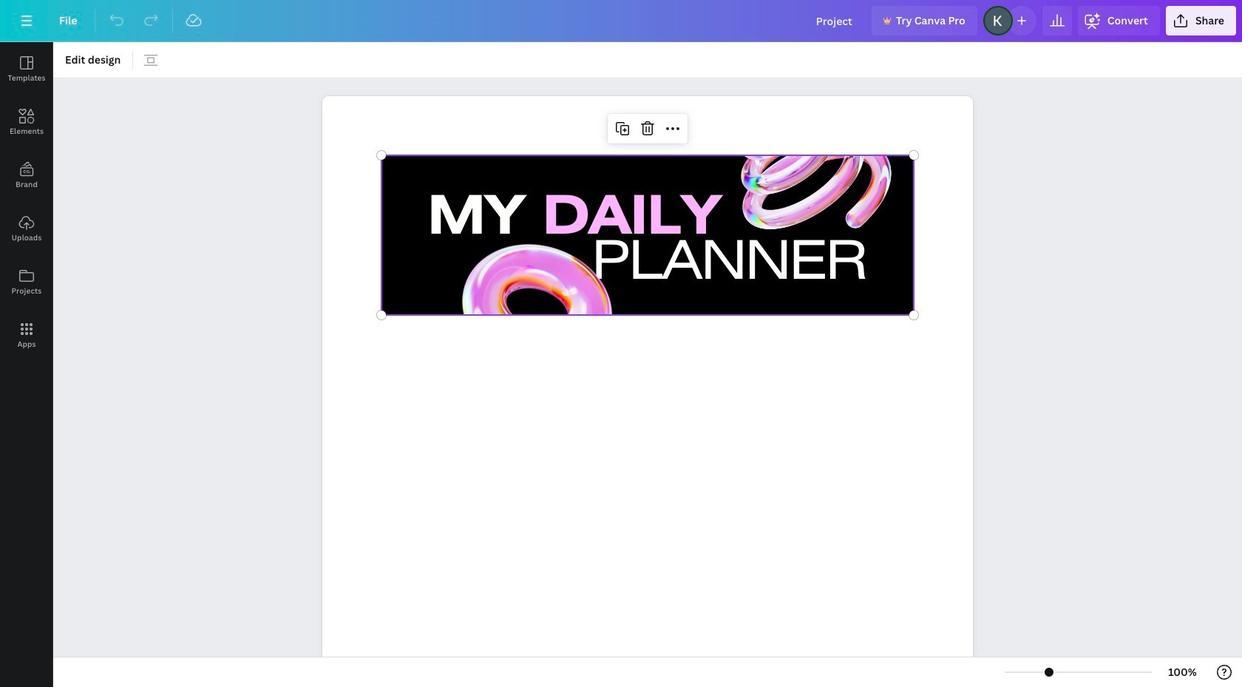 Task type: describe. For each thing, give the bounding box(es) containing it.
Design title text field
[[805, 6, 866, 35]]

side panel tab list
[[0, 42, 53, 362]]



Task type: locate. For each thing, give the bounding box(es) containing it.
Zoom button
[[1159, 660, 1207, 684]]

main menu bar
[[0, 0, 1242, 42]]

None text field
[[322, 88, 973, 687]]



Task type: vqa. For each thing, say whether or not it's contained in the screenshot.
text box
yes



